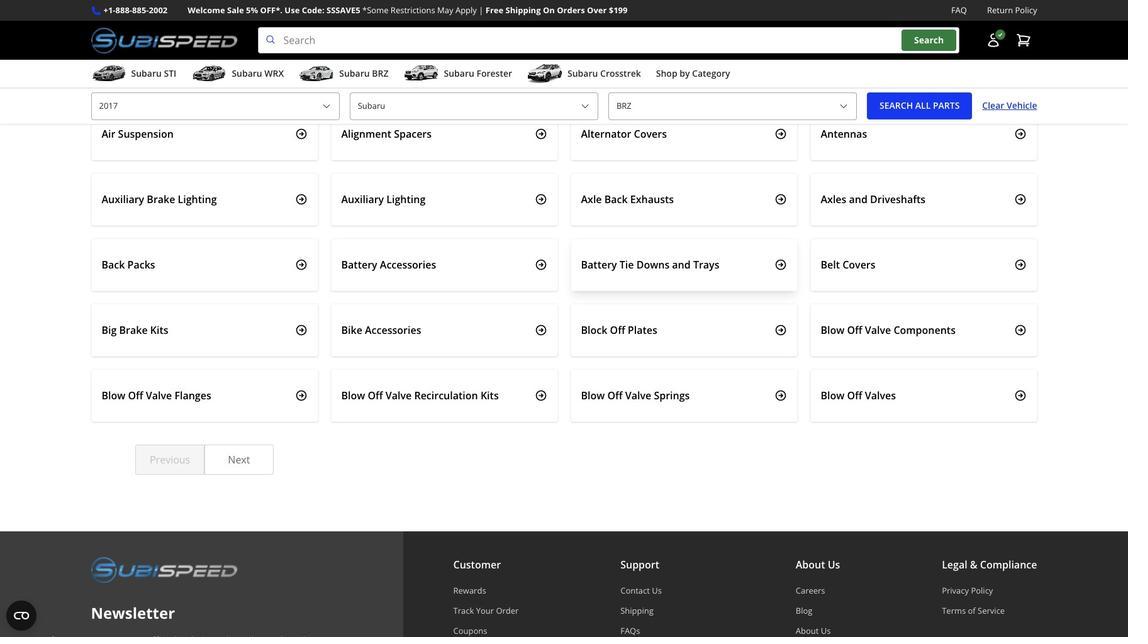 Task type: vqa. For each thing, say whether or not it's contained in the screenshot.


Task type: locate. For each thing, give the bounding box(es) containing it.
policy up terms of service link
[[972, 586, 994, 597]]

2 subispeed logo image from the top
[[91, 557, 238, 584]]

covers for belt covers
[[843, 258, 876, 272]]

2 horizontal spatial and
[[850, 192, 868, 206]]

policy inside return policy link
[[1016, 4, 1038, 16]]

alignment spacers link
[[331, 107, 558, 160]]

bike accessories link
[[331, 304, 558, 357]]

5 subaru from the left
[[568, 67, 598, 79]]

blow off valve flanges link
[[91, 369, 318, 422]]

big
[[102, 323, 117, 337]]

about down blog
[[796, 626, 819, 637]]

air for air intake ducts
[[342, 61, 355, 75]]

1 subaru from the left
[[131, 67, 162, 79]]

welcome sale 5% off*. use code: sssave5
[[188, 4, 361, 16]]

customer
[[454, 558, 501, 572]]

valves
[[866, 389, 897, 403]]

0 horizontal spatial kits
[[150, 323, 168, 337]]

1 vertical spatial policy
[[972, 586, 994, 597]]

blow off valve components
[[821, 323, 956, 337]]

2 horizontal spatial intake
[[598, 61, 629, 75]]

select model image
[[839, 101, 849, 111]]

1 auxiliary from the left
[[102, 192, 144, 206]]

trays
[[694, 258, 720, 272]]

faq link
[[952, 4, 968, 17]]

1 intake from the left
[[118, 61, 149, 75]]

next link
[[205, 445, 274, 475]]

off for blow off valve flanges
[[128, 389, 143, 403]]

blow off valves
[[821, 389, 897, 403]]

covers right belt
[[843, 258, 876, 272]]

lighting
[[178, 192, 217, 206], [387, 192, 426, 206]]

2 vertical spatial us
[[821, 626, 831, 637]]

about up careers
[[796, 558, 826, 572]]

1 horizontal spatial auxiliary
[[342, 192, 384, 206]]

support
[[621, 558, 660, 572]]

0 horizontal spatial battery
[[342, 258, 378, 272]]

2 battery from the left
[[581, 258, 617, 272]]

0 horizontal spatial lighting
[[178, 192, 217, 206]]

air for air suspension
[[102, 127, 116, 141]]

return
[[988, 4, 1014, 16]]

blow off valve flanges
[[102, 389, 211, 403]]

sssave5
[[327, 4, 361, 16]]

about us down 'blog' link
[[796, 626, 831, 637]]

|
[[479, 4, 484, 16]]

bike accessories
[[342, 323, 422, 337]]

axle
[[581, 192, 602, 206]]

air left suspension on the left of page
[[102, 127, 116, 141]]

blow for blow off valve recirculation kits
[[342, 389, 365, 403]]

0 vertical spatial back
[[605, 192, 628, 206]]

next
[[228, 453, 250, 467]]

0 horizontal spatial covers
[[634, 127, 667, 141]]

us up "careers" 'link'
[[828, 558, 841, 572]]

on
[[543, 4, 555, 16]]

valve left recirculation
[[386, 389, 412, 403]]

search button
[[902, 30, 957, 51]]

about us link
[[796, 626, 841, 637]]

0 vertical spatial policy
[[1016, 4, 1038, 16]]

open widget image
[[6, 601, 37, 632]]

subaru for subaru brz
[[340, 67, 370, 79]]

us down 'blog' link
[[821, 626, 831, 637]]

air right 'a subaru brz thumbnail image'
[[342, 61, 355, 75]]

return policy
[[988, 4, 1038, 16]]

valve
[[866, 323, 892, 337], [146, 389, 172, 403], [386, 389, 412, 403], [626, 389, 652, 403]]

air intake and maf hoses
[[102, 61, 226, 75]]

1 horizontal spatial back
[[605, 192, 628, 206]]

track your order
[[454, 606, 519, 617]]

subaru for subaru wrx
[[232, 67, 262, 79]]

3 subaru from the left
[[340, 67, 370, 79]]

axle back exhausts link
[[571, 173, 798, 226]]

blow inside blow off valves link
[[821, 389, 845, 403]]

off
[[610, 323, 626, 337], [848, 323, 863, 337], [128, 389, 143, 403], [368, 389, 383, 403], [608, 389, 623, 403], [848, 389, 863, 403]]

valve left components on the right
[[866, 323, 892, 337]]

blow inside blow off valve springs link
[[581, 389, 605, 403]]

us for contact us link
[[652, 586, 662, 597]]

subaru up the select make image in the right top of the page
[[568, 67, 598, 79]]

subaru sti
[[131, 67, 177, 79]]

block off plates
[[581, 323, 658, 337]]

us up shipping link on the bottom of the page
[[652, 586, 662, 597]]

brake
[[147, 192, 175, 206], [119, 323, 148, 337]]

subaru inside dropdown button
[[568, 67, 598, 79]]

back inside axle back exhausts link
[[605, 192, 628, 206]]

2 intake from the left
[[358, 61, 389, 75]]

subispeed logo image
[[91, 27, 238, 54], [91, 557, 238, 584]]

intake
[[118, 61, 149, 75], [358, 61, 389, 75], [598, 61, 629, 75]]

a subaru forester thumbnail image image
[[404, 64, 439, 83]]

axles and driveshafts link
[[811, 173, 1038, 226]]

1 horizontal spatial lighting
[[387, 192, 426, 206]]

and right the "axles"
[[850, 192, 868, 206]]

policy right return
[[1016, 4, 1038, 16]]

1 vertical spatial back
[[102, 258, 125, 272]]

1 horizontal spatial intake
[[358, 61, 389, 75]]

1 horizontal spatial battery
[[581, 258, 617, 272]]

2002
[[149, 4, 168, 16]]

0 horizontal spatial back
[[102, 258, 125, 272]]

air
[[102, 61, 116, 75], [342, 61, 355, 75], [581, 61, 595, 75], [102, 127, 116, 141]]

off for blow off valve springs
[[608, 389, 623, 403]]

0 vertical spatial about
[[796, 558, 826, 572]]

+1-
[[104, 4, 116, 16]]

free
[[486, 4, 504, 16]]

tie
[[620, 258, 634, 272]]

and inside battery tie downs and trays link
[[673, 258, 691, 272]]

intake down search input field
[[598, 61, 629, 75]]

us
[[828, 558, 841, 572], [652, 586, 662, 597], [821, 626, 831, 637]]

back packs
[[102, 258, 155, 272]]

antennas link
[[811, 107, 1038, 160]]

privacy policy link
[[943, 586, 1038, 597]]

alignment spacers
[[342, 127, 432, 141]]

0 vertical spatial accessories
[[380, 258, 436, 272]]

1 vertical spatial brake
[[119, 323, 148, 337]]

0 vertical spatial about us
[[796, 558, 841, 572]]

kits right recirculation
[[481, 389, 499, 403]]

1 vertical spatial subispeed logo image
[[91, 557, 238, 584]]

2 vertical spatial and
[[673, 258, 691, 272]]

intake for ducts
[[358, 61, 389, 75]]

auxiliary for auxiliary brake lighting
[[102, 192, 144, 206]]

about
[[796, 558, 826, 572], [796, 626, 819, 637]]

1 horizontal spatial shipping
[[621, 606, 654, 617]]

Select Year button
[[91, 93, 340, 120]]

over
[[587, 4, 607, 16]]

auxiliary lighting
[[342, 192, 426, 206]]

back right axle
[[605, 192, 628, 206]]

accessories
[[380, 258, 436, 272], [365, 323, 422, 337]]

downs
[[637, 258, 670, 272]]

1 battery from the left
[[342, 258, 378, 272]]

driveshafts
[[871, 192, 926, 206]]

3 intake from the left
[[598, 61, 629, 75]]

back
[[605, 192, 628, 206], [102, 258, 125, 272]]

1 horizontal spatial kits
[[481, 389, 499, 403]]

brake for auxiliary
[[147, 192, 175, 206]]

back packs link
[[91, 238, 318, 291]]

1 subispeed logo image from the top
[[91, 27, 238, 54]]

2 auxiliary from the left
[[342, 192, 384, 206]]

1 vertical spatial about
[[796, 626, 819, 637]]

blow inside blow off valve recirculation kits link
[[342, 389, 365, 403]]

subaru left brz
[[340, 67, 370, 79]]

blow for blow off valve components
[[821, 323, 845, 337]]

careers link
[[796, 586, 841, 597]]

intake left ducts
[[358, 61, 389, 75]]

subaru inside 'dropdown button'
[[131, 67, 162, 79]]

shipping left on
[[506, 4, 541, 16]]

0 vertical spatial covers
[[634, 127, 667, 141]]

2 about us from the top
[[796, 626, 831, 637]]

valve left springs
[[626, 389, 652, 403]]

contact
[[621, 586, 650, 597]]

intake left sti in the top left of the page
[[118, 61, 149, 75]]

springs
[[654, 389, 690, 403]]

1 vertical spatial accessories
[[365, 323, 422, 337]]

and left "maf"
[[152, 61, 170, 75]]

valve for components
[[866, 323, 892, 337]]

blow inside blow off valve flanges link
[[102, 389, 126, 403]]

0 horizontal spatial shipping
[[506, 4, 541, 16]]

1 horizontal spatial and
[[673, 258, 691, 272]]

battery tie downs and trays link
[[571, 238, 798, 291]]

off for block off plates
[[610, 323, 626, 337]]

terms of service
[[943, 606, 1006, 617]]

accessories for battery accessories
[[380, 258, 436, 272]]

2 subaru from the left
[[232, 67, 262, 79]]

0 vertical spatial subispeed logo image
[[91, 27, 238, 54]]

subaru left sti in the top left of the page
[[131, 67, 162, 79]]

blow inside blow off valve components link
[[821, 323, 845, 337]]

0 vertical spatial and
[[152, 61, 170, 75]]

air intake ducts
[[342, 61, 419, 75]]

1 horizontal spatial covers
[[843, 258, 876, 272]]

off for blow off valves
[[848, 389, 863, 403]]

shipping down contact
[[621, 606, 654, 617]]

and left trays in the top of the page
[[673, 258, 691, 272]]

wrx
[[265, 67, 284, 79]]

all
[[916, 100, 931, 112]]

select make image
[[580, 101, 591, 111]]

subispeed logo image up air intake and maf hoses
[[91, 27, 238, 54]]

coupons link
[[454, 626, 519, 637]]

4 subaru from the left
[[444, 67, 475, 79]]

air left crosstrek
[[581, 61, 595, 75]]

1 vertical spatial and
[[850, 192, 868, 206]]

kits right big
[[150, 323, 168, 337]]

back left packs
[[102, 258, 125, 272]]

0 horizontal spatial auxiliary
[[102, 192, 144, 206]]

code:
[[302, 4, 325, 16]]

covers for alternator covers
[[634, 127, 667, 141]]

0 horizontal spatial intake
[[118, 61, 149, 75]]

1 vertical spatial about us
[[796, 626, 831, 637]]

terms of service link
[[943, 606, 1038, 617]]

select year image
[[322, 101, 332, 111]]

blow off valve components link
[[811, 304, 1038, 357]]

1 horizontal spatial policy
[[1016, 4, 1038, 16]]

0 horizontal spatial policy
[[972, 586, 994, 597]]

air left subaru sti
[[102, 61, 116, 75]]

covers right alternator
[[634, 127, 667, 141]]

about us up "careers" 'link'
[[796, 558, 841, 572]]

valve left flanges
[[146, 389, 172, 403]]

subaru left wrx
[[232, 67, 262, 79]]

1 vertical spatial us
[[652, 586, 662, 597]]

1 vertical spatial covers
[[843, 258, 876, 272]]

antennas
[[821, 127, 868, 141]]

subaru for subaru crosstrek
[[568, 67, 598, 79]]

subaru left forester
[[444, 67, 475, 79]]

subispeed logo image up newsletter
[[91, 557, 238, 584]]

0 vertical spatial brake
[[147, 192, 175, 206]]

subaru wrx button
[[192, 62, 284, 88]]

faq
[[952, 4, 968, 16]]

us for about us link
[[821, 626, 831, 637]]

faqs link
[[621, 626, 694, 637]]

0 horizontal spatial and
[[152, 61, 170, 75]]

use
[[285, 4, 300, 16]]

air intake filter replacements link
[[571, 42, 798, 95]]

intake for and
[[118, 61, 149, 75]]

subaru forester
[[444, 67, 513, 79]]

valve for recirculation
[[386, 389, 412, 403]]



Task type: describe. For each thing, give the bounding box(es) containing it.
rewards link
[[454, 586, 519, 597]]

valve for springs
[[626, 389, 652, 403]]

0 vertical spatial shipping
[[506, 4, 541, 16]]

legal
[[943, 558, 968, 572]]

maf
[[173, 61, 194, 75]]

exhausts
[[631, 192, 674, 206]]

and inside axles and driveshafts link
[[850, 192, 868, 206]]

Select Make button
[[350, 93, 599, 120]]

policy for return policy
[[1016, 4, 1038, 16]]

filter
[[631, 61, 656, 75]]

1 lighting from the left
[[178, 192, 217, 206]]

shop by category
[[657, 67, 731, 79]]

alternator
[[581, 127, 632, 141]]

brz
[[372, 67, 389, 79]]

air suspension link
[[91, 107, 318, 160]]

a subaru wrx thumbnail image image
[[192, 64, 227, 83]]

alternator covers
[[581, 127, 667, 141]]

alternator covers link
[[571, 107, 798, 160]]

contact us
[[621, 586, 662, 597]]

restrictions
[[391, 4, 436, 16]]

track your order link
[[454, 606, 519, 617]]

brake for big
[[119, 323, 148, 337]]

2 lighting from the left
[[387, 192, 426, 206]]

blow off valves link
[[811, 369, 1038, 422]]

1 about from the top
[[796, 558, 826, 572]]

axles and driveshafts
[[821, 192, 926, 206]]

service
[[979, 606, 1006, 617]]

885-
[[132, 4, 149, 16]]

suspension
[[118, 127, 174, 141]]

and inside air intake and maf hoses link
[[152, 61, 170, 75]]

valve for flanges
[[146, 389, 172, 403]]

subaru sti button
[[91, 62, 177, 88]]

plates
[[628, 323, 658, 337]]

policy for privacy policy
[[972, 586, 994, 597]]

auxiliary for auxiliary lighting
[[342, 192, 384, 206]]

subaru for subaru forester
[[444, 67, 475, 79]]

battery accessories link
[[331, 238, 558, 291]]

1 vertical spatial kits
[[481, 389, 499, 403]]

clear vehicle button
[[983, 93, 1038, 120]]

subaru brz
[[340, 67, 389, 79]]

blow off valve springs link
[[571, 369, 798, 422]]

auxiliary lighting link
[[331, 173, 558, 226]]

of
[[969, 606, 976, 617]]

subaru wrx
[[232, 67, 284, 79]]

search all parts
[[880, 100, 960, 112]]

search
[[880, 100, 914, 112]]

auxiliary brake lighting link
[[91, 173, 318, 226]]

blow off valve recirculation kits
[[342, 389, 499, 403]]

flanges
[[175, 389, 211, 403]]

order
[[496, 606, 519, 617]]

2 about from the top
[[796, 626, 819, 637]]

button image
[[986, 33, 1001, 48]]

replacements
[[659, 61, 728, 75]]

a subaru brz thumbnail image image
[[299, 64, 334, 83]]

$199
[[609, 4, 628, 16]]

search input field
[[258, 27, 960, 54]]

coupons
[[454, 626, 488, 637]]

packs
[[128, 258, 155, 272]]

air for air intake and maf hoses
[[102, 61, 116, 75]]

off for blow off valve components
[[848, 323, 863, 337]]

air induction image
[[1015, 0, 1027, 9]]

belt
[[821, 258, 841, 272]]

recirculation
[[415, 389, 478, 403]]

1 vertical spatial shipping
[[621, 606, 654, 617]]

shipping link
[[621, 606, 694, 617]]

1 about us from the top
[[796, 558, 841, 572]]

subaru crosstrek button
[[528, 62, 641, 88]]

auxiliary brake lighting
[[102, 192, 217, 206]]

intake for filter
[[598, 61, 629, 75]]

blow off valve springs
[[581, 389, 690, 403]]

belt covers link
[[811, 238, 1038, 291]]

axle back exhausts
[[581, 192, 674, 206]]

compliance
[[981, 558, 1038, 572]]

apply
[[456, 4, 477, 16]]

careers
[[796, 586, 826, 597]]

battery for battery tie downs and trays
[[581, 258, 617, 272]]

a subaru sti thumbnail image image
[[91, 64, 126, 83]]

axles
[[821, 192, 847, 206]]

air for air intake filter replacements
[[581, 61, 595, 75]]

battery tie downs and trays
[[581, 258, 720, 272]]

subaru forester button
[[404, 62, 513, 88]]

may
[[438, 4, 454, 16]]

newsletter
[[91, 603, 175, 624]]

back inside back packs link
[[102, 258, 125, 272]]

subaru for subaru sti
[[131, 67, 162, 79]]

888-
[[116, 4, 132, 16]]

track
[[454, 606, 474, 617]]

alignment
[[342, 127, 392, 141]]

welcome
[[188, 4, 225, 16]]

+1-888-885-2002
[[104, 4, 168, 16]]

battery for battery accessories
[[342, 258, 378, 272]]

orders
[[557, 4, 585, 16]]

blow for blow off valves
[[821, 389, 845, 403]]

0 vertical spatial kits
[[150, 323, 168, 337]]

0 vertical spatial us
[[828, 558, 841, 572]]

+1-888-885-2002 link
[[104, 4, 168, 17]]

search
[[915, 34, 945, 46]]

Select Model button
[[609, 93, 858, 120]]

terms
[[943, 606, 967, 617]]

shop by category button
[[657, 62, 731, 88]]

off*.
[[260, 4, 283, 16]]

accessories for bike accessories
[[365, 323, 422, 337]]

a subaru crosstrek thumbnail image image
[[528, 64, 563, 83]]

previous link
[[136, 445, 205, 475]]

return policy link
[[988, 4, 1038, 17]]

blow for blow off valve flanges
[[102, 389, 126, 403]]

rewards
[[454, 586, 486, 597]]

by
[[680, 67, 690, 79]]

parts
[[934, 100, 960, 112]]

air intake ducts link
[[331, 42, 558, 95]]

crosstrek
[[601, 67, 641, 79]]

off for blow off valve recirculation kits
[[368, 389, 383, 403]]

blow for blow off valve springs
[[581, 389, 605, 403]]

previous
[[150, 453, 190, 467]]

shop
[[657, 67, 678, 79]]

privacy policy
[[943, 586, 994, 597]]

air suspension
[[102, 127, 174, 141]]



